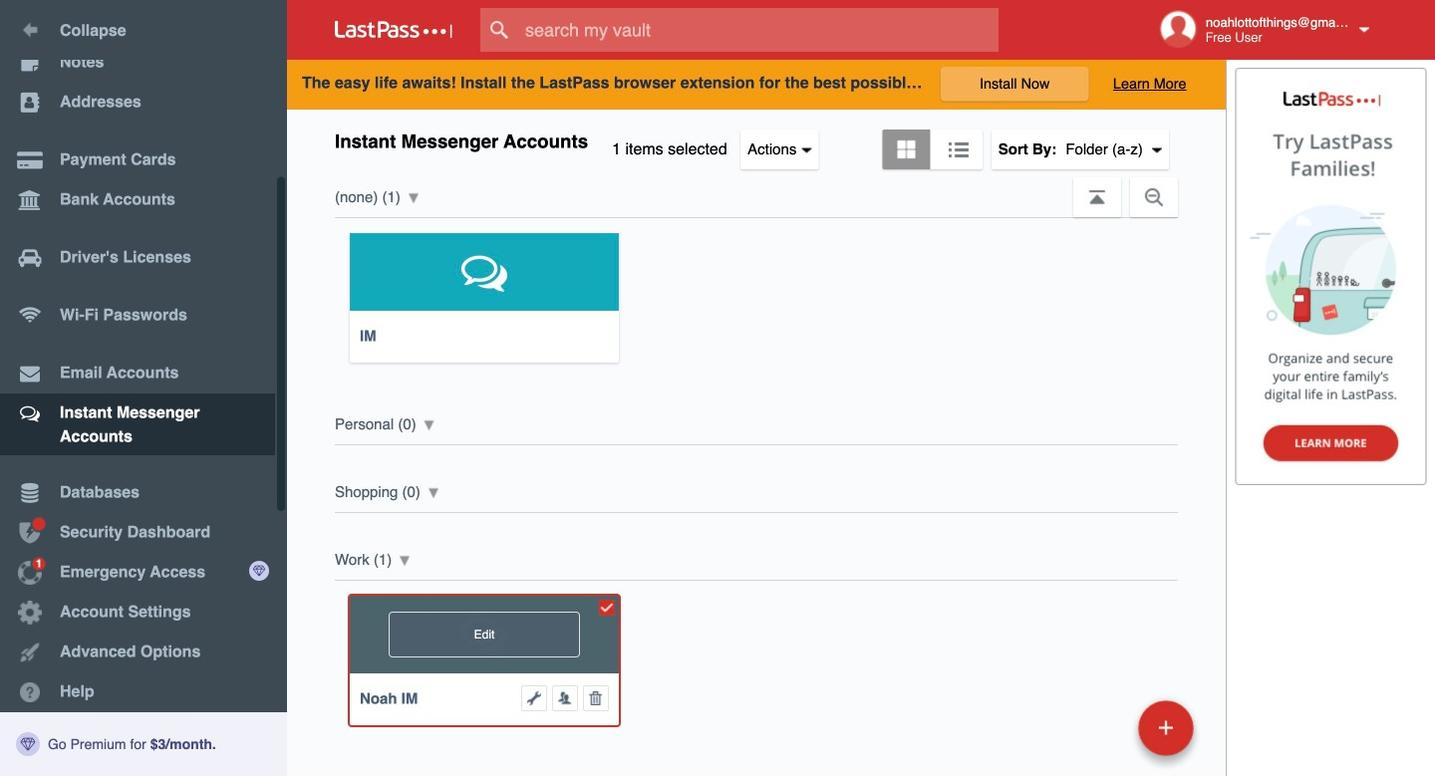 Task type: locate. For each thing, give the bounding box(es) containing it.
main navigation navigation
[[0, 0, 287, 776]]

lastpass image
[[335, 21, 452, 39]]

Search search field
[[480, 8, 1038, 52]]

search my vault text field
[[480, 8, 1038, 52]]

new item navigation
[[1131, 695, 1206, 776]]



Task type: vqa. For each thing, say whether or not it's contained in the screenshot.
dialog
no



Task type: describe. For each thing, give the bounding box(es) containing it.
new item image
[[1159, 721, 1173, 735]]

vault options navigation
[[287, 110, 1226, 217]]



